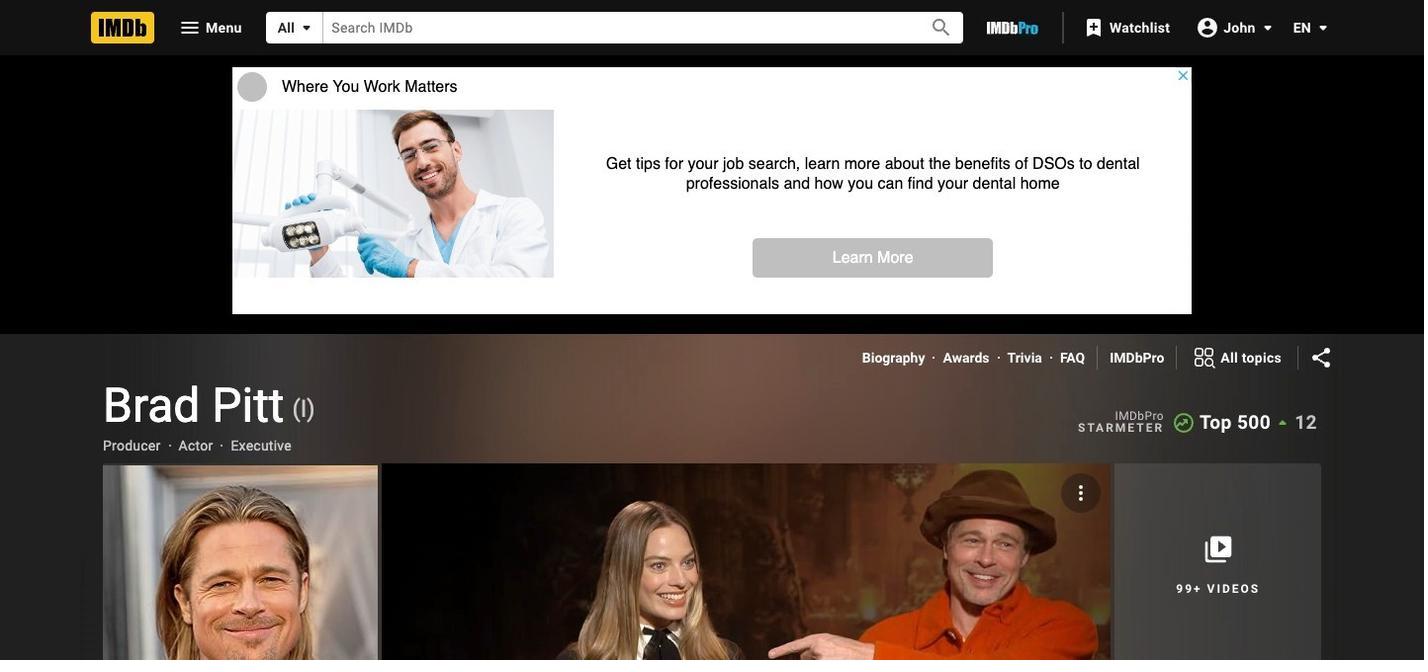 Task type: describe. For each thing, give the bounding box(es) containing it.
watchlist image
[[1082, 16, 1106, 40]]

Search IMDb text field
[[324, 12, 908, 43]]

1 arrow drop down image from the left
[[295, 16, 319, 40]]

account circle image
[[1196, 15, 1220, 39]]

1 group from the left
[[382, 464, 1111, 661]]

home image
[[91, 12, 154, 44]]

popularity up image
[[1172, 411, 1196, 435]]

arrow drop up image
[[1271, 411, 1295, 435]]

submit search image
[[930, 16, 954, 40]]



Task type: vqa. For each thing, say whether or not it's contained in the screenshot.
arrow drop up image
yes



Task type: locate. For each thing, give the bounding box(es) containing it.
None field
[[324, 12, 908, 43]]

stars brad pitt and jovan adepo share an unlikely connection in permanent ink. margot robbie and diego calva recount their first impressions of hollywood. and jean smart, li jun li, and writer-director damien chazelle reveal the costumes they would've loved to have taken home from the set of 'babylon.' image
[[382, 464, 1111, 661]]

0 horizontal spatial group
[[103, 464, 378, 661]]

share on social media image
[[1310, 346, 1333, 370]]

2 arrow drop down image from the left
[[1312, 16, 1335, 40]]

None search field
[[266, 12, 963, 44]]

categories image
[[1193, 346, 1217, 370]]

arrow drop down image
[[1256, 15, 1280, 39]]

video autoplay preference image
[[1070, 482, 1093, 506]]

1 horizontal spatial group
[[382, 464, 1111, 661]]

advertisement element
[[232, 67, 1192, 315]]

arrow drop down image
[[295, 16, 319, 40], [1312, 16, 1335, 40]]

watch brad pitt, margot robbie, and their 'babylon' castmates answer burning questions element
[[382, 464, 1111, 661], [382, 464, 1111, 661]]

2 group from the left
[[103, 464, 378, 661]]

group
[[382, 464, 1111, 661], [103, 464, 378, 661]]

0 horizontal spatial arrow drop down image
[[295, 16, 319, 40]]

menu image
[[178, 16, 202, 40]]

1 horizontal spatial arrow drop down image
[[1312, 16, 1335, 40]]

brad pitt image
[[103, 466, 378, 661]]



